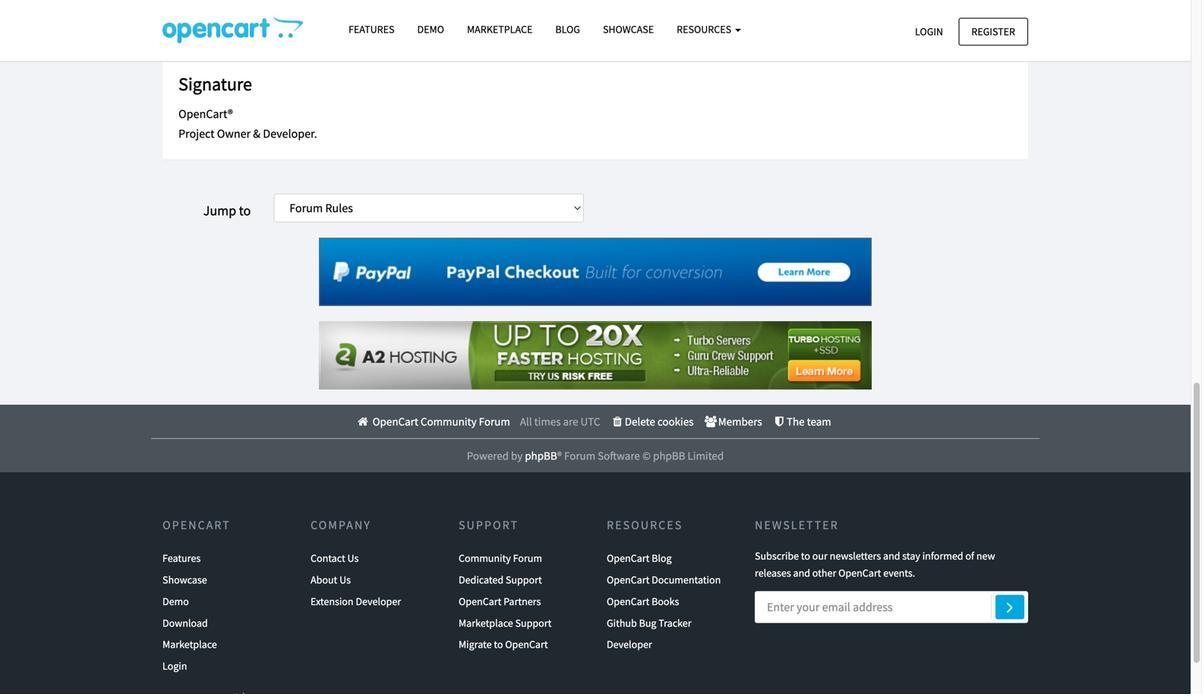Task type: locate. For each thing, give the bounding box(es) containing it.
support for dedicated
[[506, 573, 542, 587]]

opencart partners link
[[459, 591, 541, 612]]

1 horizontal spatial phpbb
[[653, 448, 686, 463]]

marketplace link
[[456, 16, 544, 43], [163, 634, 217, 656]]

developer
[[356, 595, 401, 608], [607, 638, 652, 651]]

us right contact
[[348, 552, 359, 565]]

0 horizontal spatial showcase
[[163, 573, 207, 587]]

2 vertical spatial to
[[494, 638, 503, 651]]

1 vertical spatial and
[[793, 566, 810, 580]]

0 vertical spatial marketplace link
[[456, 16, 544, 43]]

menu bar containing opencart community forum
[[159, 405, 1028, 438]]

login link down download link
[[163, 656, 187, 677]]

resources
[[677, 22, 734, 36], [607, 518, 683, 533]]

opencart documentation link
[[607, 569, 721, 591]]

marketplace up migrate
[[459, 616, 513, 630]]

0 horizontal spatial login
[[163, 659, 187, 673]]

dedicated
[[459, 573, 504, 587]]

0 horizontal spatial demo link
[[163, 591, 189, 612]]

1 vertical spatial demo link
[[163, 591, 189, 612]]

and
[[883, 549, 901, 563], [793, 566, 810, 580]]

®
[[557, 448, 562, 463]]

0 horizontal spatial demo
[[163, 595, 189, 608]]

0 vertical spatial demo
[[417, 22, 444, 36]]

demo
[[417, 22, 444, 36], [163, 595, 189, 608]]

forum right "®"
[[564, 448, 596, 463]]

1 vertical spatial blog
[[652, 552, 672, 565]]

2 vertical spatial forum
[[513, 552, 542, 565]]

1 horizontal spatial and
[[883, 549, 901, 563]]

forum
[[479, 414, 510, 429], [564, 448, 596, 463], [513, 552, 542, 565]]

extension developer
[[311, 595, 401, 608]]

opencart for opencart books
[[607, 595, 650, 608]]

us
[[348, 552, 359, 565], [340, 573, 351, 587]]

a2 hosting image
[[319, 321, 872, 390]]

developer right extension
[[356, 595, 401, 608]]

0 horizontal spatial showcase link
[[163, 569, 207, 591]]

1 vertical spatial to
[[801, 549, 810, 563]]

members
[[718, 414, 762, 429]]

phpbb right by
[[525, 448, 557, 463]]

demo link
[[406, 16, 456, 43], [163, 591, 189, 612]]

opencart inside 'link'
[[607, 552, 650, 565]]

tracker
[[659, 616, 692, 630]]

all times are utc
[[520, 414, 600, 429]]

opencart books
[[607, 595, 679, 608]]

us inside contact us link
[[348, 552, 359, 565]]

login left the 'register'
[[915, 25, 943, 38]]

0 vertical spatial to
[[239, 202, 251, 219]]

1 vertical spatial demo
[[163, 595, 189, 608]]

1 vertical spatial support
[[506, 573, 542, 587]]

2 horizontal spatial to
[[801, 549, 810, 563]]

features link
[[337, 16, 406, 43], [163, 548, 201, 569]]

login link
[[902, 18, 956, 45], [163, 656, 187, 677]]

forum inside "community forum" link
[[513, 552, 542, 565]]

subscribe to our newsletters and stay informed of new releases and other opencart events.
[[755, 549, 995, 580]]

opencart
[[373, 414, 418, 429], [163, 518, 231, 533], [607, 552, 650, 565], [839, 566, 881, 580], [607, 573, 650, 587], [459, 595, 502, 608], [607, 595, 650, 608], [505, 638, 548, 651]]

0 vertical spatial us
[[348, 552, 359, 565]]

login down download link
[[163, 659, 187, 673]]

opencart for opencart community forum
[[373, 414, 418, 429]]

0 horizontal spatial marketplace link
[[163, 634, 217, 656]]

developer.
[[263, 126, 317, 141]]

new
[[977, 549, 995, 563]]

features
[[349, 22, 395, 36], [163, 552, 201, 565]]

delete cookies
[[625, 414, 694, 429]]

0 vertical spatial blog
[[556, 22, 580, 36]]

to
[[239, 202, 251, 219], [801, 549, 810, 563], [494, 638, 503, 651]]

0 vertical spatial showcase
[[603, 22, 654, 36]]

1 vertical spatial community
[[459, 552, 511, 565]]

community up dedicated
[[459, 552, 511, 565]]

0 horizontal spatial phpbb
[[525, 448, 557, 463]]

us for about us
[[340, 573, 351, 587]]

1 horizontal spatial demo
[[417, 22, 444, 36]]

and left other on the right of page
[[793, 566, 810, 580]]

features link for demo
[[337, 16, 406, 43]]

to inside migrate to opencart link
[[494, 638, 503, 651]]

community up powered
[[421, 414, 477, 429]]

0 vertical spatial community
[[421, 414, 477, 429]]

informed
[[923, 549, 964, 563]]

us for contact us
[[348, 552, 359, 565]]

demo for top demo link
[[417, 22, 444, 36]]

angle right image
[[1007, 598, 1014, 616]]

0 vertical spatial features link
[[337, 16, 406, 43]]

support down partners
[[515, 616, 552, 630]]

about us
[[311, 573, 351, 587]]

dedicated support
[[459, 573, 542, 587]]

register
[[972, 25, 1016, 38]]

0 vertical spatial demo link
[[406, 16, 456, 43]]

1 vertical spatial us
[[340, 573, 351, 587]]

1 vertical spatial features link
[[163, 548, 201, 569]]

opencart community forum link
[[356, 414, 510, 429]]

community
[[421, 414, 477, 429], [459, 552, 511, 565]]

1 vertical spatial features
[[163, 552, 201, 565]]

members link
[[704, 414, 762, 429]]

migrate
[[459, 638, 492, 651]]

1 horizontal spatial to
[[494, 638, 503, 651]]

showcase right "blog" link
[[603, 22, 654, 36]]

phpbb right ©
[[653, 448, 686, 463]]

1 vertical spatial showcase link
[[163, 569, 207, 591]]

opencart blog
[[607, 552, 672, 565]]

community forum
[[459, 552, 542, 565]]

1 vertical spatial forum
[[564, 448, 596, 463]]

to left the our
[[801, 549, 810, 563]]

to inside subscribe to our newsletters and stay informed of new releases and other opencart events.
[[801, 549, 810, 563]]

powered by phpbb ® forum software © phpbb limited
[[467, 448, 724, 463]]

opencart for opencart
[[163, 518, 231, 533]]

1 horizontal spatial blog
[[652, 552, 672, 565]]

0 horizontal spatial blog
[[556, 22, 580, 36]]

support
[[459, 518, 519, 533], [506, 573, 542, 587], [515, 616, 552, 630]]

0 vertical spatial support
[[459, 518, 519, 533]]

footer containing opencart community forum
[[0, 405, 1191, 472]]

1 vertical spatial showcase
[[163, 573, 207, 587]]

support up partners
[[506, 573, 542, 587]]

1 horizontal spatial developer
[[607, 638, 652, 651]]

0 horizontal spatial features link
[[163, 548, 201, 569]]

marketplace down download link
[[163, 638, 217, 651]]

blog inside opencart blog 'link'
[[652, 552, 672, 565]]

delete
[[625, 414, 655, 429]]

home image
[[356, 416, 370, 427]]

login
[[915, 25, 943, 38], [163, 659, 187, 673]]

login link left register link
[[902, 18, 956, 45]]

showcase up download
[[163, 573, 207, 587]]

2 vertical spatial marketplace
[[163, 638, 217, 651]]

stay
[[903, 549, 921, 563]]

github bug tracker link
[[607, 612, 692, 634]]

0 horizontal spatial features
[[163, 552, 201, 565]]

features for showcase
[[163, 552, 201, 565]]

forum left all at the left
[[479, 414, 510, 429]]

to down marketplace support link
[[494, 638, 503, 651]]

0 horizontal spatial forum
[[479, 414, 510, 429]]

0 vertical spatial login link
[[902, 18, 956, 45]]

github
[[607, 616, 637, 630]]

0 vertical spatial developer
[[356, 595, 401, 608]]

0 vertical spatial forum
[[479, 414, 510, 429]]

cookies
[[658, 414, 694, 429]]

2 vertical spatial support
[[515, 616, 552, 630]]

to right the jump
[[239, 202, 251, 219]]

developer down github
[[607, 638, 652, 651]]

marketplace left "blog" link
[[467, 22, 533, 36]]

1 horizontal spatial demo link
[[406, 16, 456, 43]]

us right about
[[340, 573, 351, 587]]

events.
[[884, 566, 915, 580]]

menu bar
[[159, 405, 1028, 438]]

2 phpbb from the left
[[653, 448, 686, 463]]

github bug tracker
[[607, 616, 692, 630]]

about us link
[[311, 569, 351, 591]]

forum up "dedicated support"
[[513, 552, 542, 565]]

2 horizontal spatial forum
[[564, 448, 596, 463]]

contact
[[311, 552, 345, 565]]

limited
[[688, 448, 724, 463]]

1 horizontal spatial forum
[[513, 552, 542, 565]]

developer link
[[607, 634, 652, 656]]

newsletter
[[755, 518, 839, 533]]

marketplace support
[[459, 616, 552, 630]]

to for migrate
[[494, 638, 503, 651]]

opencart for opencart documentation
[[607, 573, 650, 587]]

and up events.
[[883, 549, 901, 563]]

1 horizontal spatial features link
[[337, 16, 406, 43]]

marketplace
[[467, 22, 533, 36], [459, 616, 513, 630], [163, 638, 217, 651]]

1 vertical spatial login link
[[163, 656, 187, 677]]

support up community forum
[[459, 518, 519, 533]]

0 horizontal spatial developer
[[356, 595, 401, 608]]

opencart documentation
[[607, 573, 721, 587]]

0 horizontal spatial to
[[239, 202, 251, 219]]

opencart for opencart blog
[[607, 552, 650, 565]]

1 horizontal spatial marketplace link
[[456, 16, 544, 43]]

newsletters
[[830, 549, 881, 563]]

blog
[[556, 22, 580, 36], [652, 552, 672, 565]]

us inside about us link
[[340, 573, 351, 587]]

0 vertical spatial features
[[349, 22, 395, 36]]

0 vertical spatial login
[[915, 25, 943, 38]]

0 horizontal spatial and
[[793, 566, 810, 580]]

menu bar inside footer
[[159, 405, 1028, 438]]

opencart partners
[[459, 595, 541, 608]]

opencart blog link
[[607, 548, 672, 569]]

1 horizontal spatial features
[[349, 22, 395, 36]]

community inside menu bar
[[421, 414, 477, 429]]

1 horizontal spatial showcase link
[[592, 16, 666, 43]]

phpbb
[[525, 448, 557, 463], [653, 448, 686, 463]]

footer
[[0, 405, 1191, 472]]



Task type: describe. For each thing, give the bounding box(es) containing it.
resources link
[[666, 16, 753, 43]]

©
[[643, 448, 651, 463]]

features link for showcase
[[163, 548, 201, 569]]

1 vertical spatial marketplace link
[[163, 634, 217, 656]]

1 vertical spatial resources
[[607, 518, 683, 533]]

releases
[[755, 566, 791, 580]]

jump to
[[203, 202, 251, 219]]

1 horizontal spatial showcase
[[603, 22, 654, 36]]

contact us
[[311, 552, 359, 565]]

1 phpbb from the left
[[525, 448, 557, 463]]

times
[[534, 414, 561, 429]]

delete cookies link
[[610, 414, 694, 429]]

software
[[598, 448, 640, 463]]

shield image
[[772, 416, 787, 427]]

1 vertical spatial marketplace
[[459, 616, 513, 630]]

blog inside "blog" link
[[556, 22, 580, 36]]

company
[[311, 518, 371, 533]]

extension
[[311, 595, 354, 608]]

all
[[520, 414, 532, 429]]

0 vertical spatial showcase link
[[592, 16, 666, 43]]

migrate to opencart
[[459, 638, 548, 651]]

Enter your email address text field
[[755, 591, 1028, 623]]

marketplace support link
[[459, 612, 552, 634]]

the team link
[[772, 414, 832, 429]]

migrate to opencart link
[[459, 634, 548, 656]]

bug
[[639, 616, 657, 630]]

the team
[[787, 414, 832, 429]]

0 horizontal spatial login link
[[163, 656, 187, 677]]

subscribe
[[755, 549, 799, 563]]

download link
[[163, 612, 208, 634]]

paypal payment gateway image
[[319, 238, 872, 306]]

trash image
[[610, 416, 625, 427]]

documentation
[[652, 573, 721, 587]]

0 vertical spatial resources
[[677, 22, 734, 36]]

signature
[[179, 72, 252, 95]]

group image
[[704, 416, 718, 427]]

opencart for opencart partners
[[459, 595, 502, 608]]

opencart books link
[[607, 591, 679, 612]]

0 vertical spatial and
[[883, 549, 901, 563]]

contact us link
[[311, 548, 359, 569]]

community inside "community forum" link
[[459, 552, 511, 565]]

features for demo
[[349, 22, 395, 36]]

about
[[311, 573, 337, 587]]

opencart inside subscribe to our newsletters and stay informed of new releases and other opencart events.
[[839, 566, 881, 580]]

owner
[[217, 126, 251, 141]]

other
[[813, 566, 837, 580]]

blog link
[[544, 16, 592, 43]]

community forum link
[[459, 548, 542, 569]]

download
[[163, 616, 208, 630]]

1 horizontal spatial login
[[915, 25, 943, 38]]

&
[[253, 126, 261, 141]]

jump
[[203, 202, 236, 219]]

are
[[563, 414, 578, 429]]

partners
[[504, 595, 541, 608]]

phpbb link
[[525, 448, 557, 463]]

opencart community forum
[[370, 414, 510, 429]]

our
[[813, 549, 828, 563]]

the
[[787, 414, 805, 429]]

to for jump
[[239, 202, 251, 219]]

by
[[511, 448, 523, 463]]

0 vertical spatial marketplace
[[467, 22, 533, 36]]

opencart® project owner & developer.
[[179, 106, 317, 141]]

demo for the bottom demo link
[[163, 595, 189, 608]]

1 vertical spatial developer
[[607, 638, 652, 651]]

of
[[966, 549, 975, 563]]

register link
[[959, 18, 1028, 45]]

1 horizontal spatial login link
[[902, 18, 956, 45]]

to for subscribe
[[801, 549, 810, 563]]

1 vertical spatial login
[[163, 659, 187, 673]]

opencart image
[[163, 692, 264, 694]]

support for marketplace
[[515, 616, 552, 630]]

dedicated support link
[[459, 569, 542, 591]]

utc
[[581, 414, 600, 429]]

extension developer link
[[311, 591, 401, 612]]

books
[[652, 595, 679, 608]]

team
[[807, 414, 832, 429]]

project
[[179, 126, 215, 141]]

powered
[[467, 448, 509, 463]]

opencart®
[[179, 106, 233, 122]]



Task type: vqa. For each thing, say whether or not it's contained in the screenshot.
"2,3"
no



